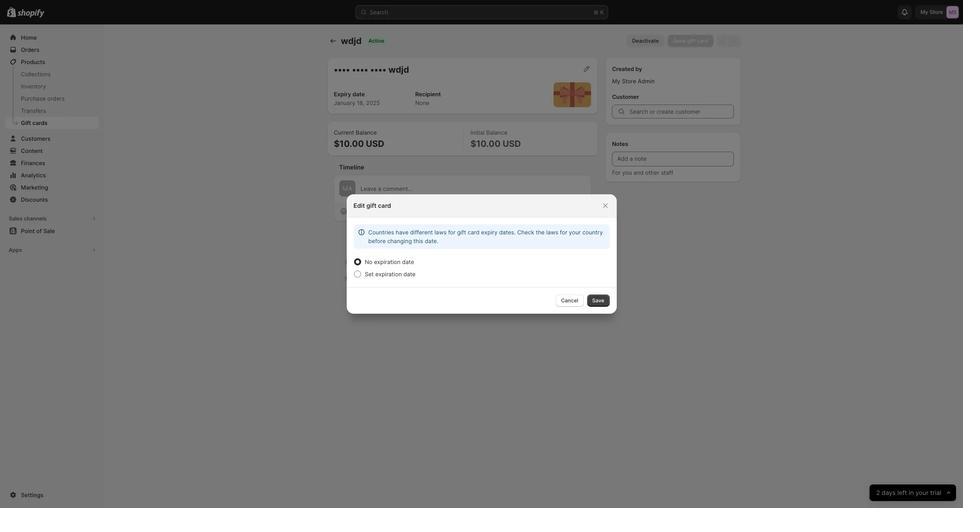 Task type: locate. For each thing, give the bounding box(es) containing it.
comments
[[566, 223, 592, 230]]

gift inside countries have different laws for gift card expiry dates. check the laws for your country before changing this date.
[[458, 229, 466, 236]]

1 vertical spatial staff
[[532, 223, 544, 230]]

transfers link
[[5, 105, 99, 117]]

gift left card.
[[431, 275, 440, 282]]

balance
[[356, 129, 377, 136], [487, 129, 508, 136]]

0 horizontal spatial wdjd
[[341, 36, 362, 46]]

you right for
[[623, 169, 632, 176]]

for left the "your"
[[560, 229, 568, 236]]

0 horizontal spatial the
[[397, 259, 406, 266]]

$10.00
[[334, 139, 364, 149], [471, 139, 501, 149], [412, 275, 430, 282]]

recipient none
[[416, 91, 441, 106]]

1 horizontal spatial ••••
[[352, 65, 369, 75]]

admin
[[638, 78, 655, 85]]

•••• •••• •••• wdjd
[[334, 65, 409, 75]]

no expiration date
[[365, 259, 414, 265]]

balance right current
[[356, 129, 377, 136]]

the right check
[[536, 229, 545, 236]]

to
[[479, 259, 485, 266]]

1 horizontal spatial balance
[[487, 129, 508, 136]]

orders
[[47, 95, 65, 102]]

1 balance from the left
[[356, 129, 377, 136]]

usd inside "initial balance $10.00 usd"
[[503, 139, 521, 149]]

1 horizontal spatial usd
[[503, 139, 521, 149]]

other right for
[[646, 169, 660, 176]]

and for for
[[634, 169, 644, 176]]

by
[[636, 65, 643, 72]]

settings link
[[5, 489, 99, 501]]

0 horizontal spatial balance
[[356, 129, 377, 136]]

date inside expiry date january 18, 2025
[[353, 91, 365, 98]]

1 you from the top
[[360, 259, 370, 266]]

current balance $10.00 usd
[[334, 129, 385, 149]]

settings
[[21, 492, 43, 499]]

gift right edit
[[367, 202, 377, 209]]

0 horizontal spatial you
[[496, 223, 505, 230]]

expiry
[[482, 229, 498, 236]]

card
[[378, 202, 391, 209], [468, 229, 480, 236]]

2 usd from the left
[[503, 139, 521, 149]]

date right a
[[404, 271, 416, 278]]

1 for from the left
[[449, 229, 456, 236]]

wdjd
[[341, 36, 362, 46], [389, 65, 409, 75]]

my store admin
[[613, 78, 655, 85]]

2025
[[366, 99, 380, 106]]

0 vertical spatial gift
[[367, 202, 377, 209]]

sales
[[9, 215, 22, 222]]

2 you from the top
[[360, 275, 370, 282]]

you
[[623, 169, 632, 176], [496, 223, 505, 230]]

expiration for set expiration date
[[376, 271, 402, 278]]

1 vertical spatial and
[[507, 223, 516, 230]]

other right dates.
[[518, 223, 531, 230]]

sales channels button
[[5, 213, 99, 225]]

1 horizontal spatial for
[[560, 229, 568, 236]]

0 vertical spatial and
[[634, 169, 644, 176]]

k
[[601, 9, 604, 16]]

0 vertical spatial you
[[360, 259, 370, 266]]

1 horizontal spatial staff
[[662, 169, 674, 176]]

•••• down active
[[371, 65, 387, 75]]

1 vertical spatial gift
[[458, 229, 466, 236]]

gift left expiry
[[458, 229, 466, 236]]

only you and other staff can see comments
[[484, 223, 592, 230]]

expiry
[[334, 91, 351, 98]]

1 vertical spatial you
[[360, 275, 370, 282]]

1 horizontal spatial the
[[536, 229, 545, 236]]

changing
[[388, 238, 412, 245]]

0 horizontal spatial for
[[449, 229, 456, 236]]

usd for initial balance $10.00 usd
[[503, 139, 521, 149]]

balance right the 'initial'
[[487, 129, 508, 136]]

2 for from the left
[[560, 229, 568, 236]]

0 horizontal spatial laws
[[435, 229, 447, 236]]

expiration down no expiration date
[[376, 271, 402, 278]]

gift
[[367, 202, 377, 209], [458, 229, 466, 236], [431, 275, 440, 282]]

Leave a comment... text field
[[361, 184, 586, 193]]

see
[[555, 223, 564, 230]]

0 horizontal spatial other
[[518, 223, 531, 230]]

1 horizontal spatial other
[[646, 169, 660, 176]]

date.
[[425, 238, 439, 245]]

never
[[463, 259, 478, 266]]

usd inside the current balance $10.00 usd
[[366, 139, 385, 149]]

2 balance from the left
[[487, 129, 508, 136]]

$10.00 down current
[[334, 139, 364, 149]]

•••• up expiry
[[334, 65, 350, 75]]

card left expiry
[[468, 229, 480, 236]]

have
[[396, 229, 409, 236]]

1 horizontal spatial card
[[468, 229, 480, 236]]

you created a new $10.00 gift card.
[[360, 275, 455, 282]]

home link
[[5, 31, 99, 44]]

you right only
[[496, 223, 505, 230]]

1 vertical spatial the
[[397, 259, 406, 266]]

you up set on the left bottom
[[360, 259, 370, 266]]

edit gift card dialog
[[0, 194, 964, 314]]

18,
[[357, 99, 365, 106], [498, 259, 505, 266]]

the
[[536, 229, 545, 236], [397, 259, 406, 266]]

timeline
[[339, 163, 365, 171]]

initial balance $10.00 usd
[[471, 129, 521, 149]]

1 vertical spatial card
[[468, 229, 480, 236]]

2 horizontal spatial ••••
[[371, 65, 387, 75]]

1 horizontal spatial laws
[[547, 229, 559, 236]]

2 horizontal spatial $10.00
[[471, 139, 501, 149]]

0 vertical spatial other
[[646, 169, 660, 176]]

other for only
[[518, 223, 531, 230]]

you
[[360, 259, 370, 266], [360, 275, 370, 282]]

•••• up expiry date january 18, 2025
[[352, 65, 369, 75]]

0 vertical spatial you
[[623, 169, 632, 176]]

0 horizontal spatial ••••
[[334, 65, 350, 75]]

1 vertical spatial wdjd
[[389, 65, 409, 75]]

3 •••• from the left
[[371, 65, 387, 75]]

gift
[[21, 119, 31, 126]]

1 horizontal spatial and
[[634, 169, 644, 176]]

0 horizontal spatial staff
[[532, 223, 544, 230]]

2025.
[[507, 259, 522, 266]]

0 horizontal spatial $10.00
[[334, 139, 364, 149]]

$10.00 inside "initial balance $10.00 usd"
[[471, 139, 501, 149]]

search
[[370, 9, 389, 16]]

balance inside "initial balance $10.00 usd"
[[487, 129, 508, 136]]

expiration up set expiration date at the left bottom
[[374, 259, 401, 265]]

laws left the "your"
[[547, 229, 559, 236]]

2 vertical spatial gift
[[431, 275, 440, 282]]

the inside countries have different laws for gift card expiry dates. check the laws for your country before changing this date.
[[536, 229, 545, 236]]

1 horizontal spatial you
[[623, 169, 632, 176]]

usd for current balance $10.00 usd
[[366, 139, 385, 149]]

edit
[[354, 202, 365, 209]]

laws up date.
[[435, 229, 447, 236]]

0 horizontal spatial and
[[507, 223, 516, 230]]

countries have different laws for gift card expiry dates. check the laws for your country before changing this date. status
[[354, 225, 610, 249]]

⌘
[[594, 9, 599, 16]]

shopify image
[[18, 9, 45, 18]]

date right expiry
[[353, 91, 365, 98]]

18, right jan on the right of the page
[[498, 259, 505, 266]]

gift for you created a new $10.00 gift card.
[[431, 275, 440, 282]]

this
[[414, 238, 424, 245]]

2 horizontal spatial gift
[[458, 229, 466, 236]]

usd
[[366, 139, 385, 149], [503, 139, 521, 149]]

discounts
[[21, 196, 48, 203]]

and right for
[[634, 169, 644, 176]]

for up the from
[[449, 229, 456, 236]]

1 vertical spatial you
[[496, 223, 505, 230]]

1 vertical spatial other
[[518, 223, 531, 230]]

recipient
[[416, 91, 441, 98]]

apps button
[[5, 244, 99, 256]]

expiration
[[374, 259, 401, 265], [407, 259, 434, 266], [376, 271, 402, 278]]

0 horizontal spatial usd
[[366, 139, 385, 149]]

$10.00 for current balance $10.00 usd
[[334, 139, 364, 149]]

date
[[353, 91, 365, 98], [402, 259, 414, 265], [435, 259, 447, 266], [404, 271, 416, 278]]

can
[[545, 223, 554, 230]]

and left check
[[507, 223, 516, 230]]

0 vertical spatial the
[[536, 229, 545, 236]]

$10.00 right new
[[412, 275, 430, 282]]

0 vertical spatial 18,
[[357, 99, 365, 106]]

$10.00 down the 'initial'
[[471, 139, 501, 149]]

0 vertical spatial staff
[[662, 169, 674, 176]]

date left the from
[[435, 259, 447, 266]]

card right edit
[[378, 202, 391, 209]]

created
[[372, 275, 392, 282]]

staff for for you and other staff
[[662, 169, 674, 176]]

you down no
[[360, 275, 370, 282]]

the up set expiration date at the left bottom
[[397, 259, 406, 266]]

discounts link
[[5, 194, 99, 206]]

set
[[365, 271, 374, 278]]

balance inside the current balance $10.00 usd
[[356, 129, 377, 136]]

date up you created a new $10.00 gift card.
[[402, 259, 414, 265]]

you for you changed the expiration date from never to jan 18, 2025.
[[360, 259, 370, 266]]

0 vertical spatial wdjd
[[341, 36, 362, 46]]

1 horizontal spatial gift
[[431, 275, 440, 282]]

$10.00 inside the current balance $10.00 usd
[[334, 139, 364, 149]]

dates.
[[500, 229, 516, 236]]

1 vertical spatial 18,
[[498, 259, 505, 266]]

18, left 2025
[[357, 99, 365, 106]]

1 usd from the left
[[366, 139, 385, 149]]

expiration for no expiration date
[[374, 259, 401, 265]]

store
[[622, 78, 637, 85]]

0 horizontal spatial card
[[378, 202, 391, 209]]

active
[[369, 37, 385, 44]]

inventory link
[[5, 80, 99, 92]]

other
[[646, 169, 660, 176], [518, 223, 531, 230]]

staff
[[662, 169, 674, 176], [532, 223, 544, 230]]

created
[[613, 65, 635, 72]]

0 vertical spatial card
[[378, 202, 391, 209]]

0 horizontal spatial 18,
[[357, 99, 365, 106]]

new
[[399, 275, 410, 282]]

none
[[416, 99, 430, 106]]



Task type: vqa. For each thing, say whether or not it's contained in the screenshot.
top day
no



Task type: describe. For each thing, give the bounding box(es) containing it.
for
[[613, 169, 621, 176]]

apps
[[9, 247, 22, 253]]

collections link
[[5, 68, 99, 80]]

countries have different laws for gift card expiry dates. check the laws for your country before changing this date.
[[369, 229, 603, 245]]

initial
[[471, 129, 485, 136]]

you for you created a new $10.00 gift card.
[[360, 275, 370, 282]]

only
[[484, 223, 495, 230]]

edit gift card
[[354, 202, 391, 209]]

a
[[394, 275, 397, 282]]

save button
[[587, 295, 610, 307]]

1 laws from the left
[[435, 229, 447, 236]]

current
[[334, 129, 354, 136]]

inventory
[[21, 83, 46, 90]]

balance for current balance $10.00 usd
[[356, 129, 377, 136]]

different
[[410, 229, 433, 236]]

your
[[569, 229, 581, 236]]

expiry date january 18, 2025
[[334, 91, 380, 106]]

⌘ k
[[594, 9, 604, 16]]

2 •••• from the left
[[352, 65, 369, 75]]

balance for initial balance $10.00 usd
[[487, 129, 508, 136]]

expiration up you created a new $10.00 gift card.
[[407, 259, 434, 266]]

gift cards link
[[5, 117, 99, 129]]

home
[[21, 34, 37, 41]]

1 •••• from the left
[[334, 65, 350, 75]]

deactivate
[[633, 37, 660, 44]]

staff for only you and other staff can see comments
[[532, 223, 544, 230]]

and for only
[[507, 223, 516, 230]]

gift cards
[[21, 119, 48, 126]]

you changed the expiration date from never to jan 18, 2025.
[[360, 259, 522, 266]]

purchase orders link
[[5, 92, 99, 105]]

channels
[[24, 215, 47, 222]]

today
[[360, 244, 375, 251]]

1 horizontal spatial 18,
[[498, 259, 505, 266]]

deactivate button
[[627, 35, 665, 47]]

for you and other staff
[[613, 169, 674, 176]]

from
[[449, 259, 461, 266]]

products link
[[5, 56, 99, 68]]

cancel
[[561, 297, 579, 304]]

1 horizontal spatial wdjd
[[389, 65, 409, 75]]

you for for
[[623, 169, 632, 176]]

my
[[613, 78, 621, 85]]

gift for countries have different laws for gift card expiry dates. check the laws for your country before changing this date.
[[458, 229, 466, 236]]

0 horizontal spatial gift
[[367, 202, 377, 209]]

purchase orders
[[21, 95, 65, 102]]

other for for
[[646, 169, 660, 176]]

you for only
[[496, 223, 505, 230]]

january
[[334, 99, 356, 106]]

notes
[[613, 140, 629, 147]]

no
[[365, 259, 373, 265]]

created by
[[613, 65, 643, 72]]

avatar with initials m a image
[[339, 180, 356, 197]]

card.
[[442, 275, 455, 282]]

1 horizontal spatial $10.00
[[412, 275, 430, 282]]

cards
[[32, 119, 48, 126]]

save
[[593, 297, 605, 304]]

check
[[518, 229, 535, 236]]

purchase
[[21, 95, 46, 102]]

jan
[[486, 259, 496, 266]]

set expiration date
[[365, 271, 416, 278]]

$10.00 for initial balance $10.00 usd
[[471, 139, 501, 149]]

18, inside expiry date january 18, 2025
[[357, 99, 365, 106]]

changed
[[372, 259, 395, 266]]

sales channels
[[9, 215, 47, 222]]

before
[[369, 238, 386, 245]]

cancel button
[[556, 295, 584, 307]]

transfers
[[21, 107, 46, 114]]

countries
[[369, 229, 394, 236]]

customer
[[613, 93, 640, 100]]

country
[[583, 229, 603, 236]]

collections
[[21, 71, 51, 78]]

products
[[21, 58, 45, 65]]

2 laws from the left
[[547, 229, 559, 236]]

card inside countries have different laws for gift card expiry dates. check the laws for your country before changing this date.
[[468, 229, 480, 236]]



